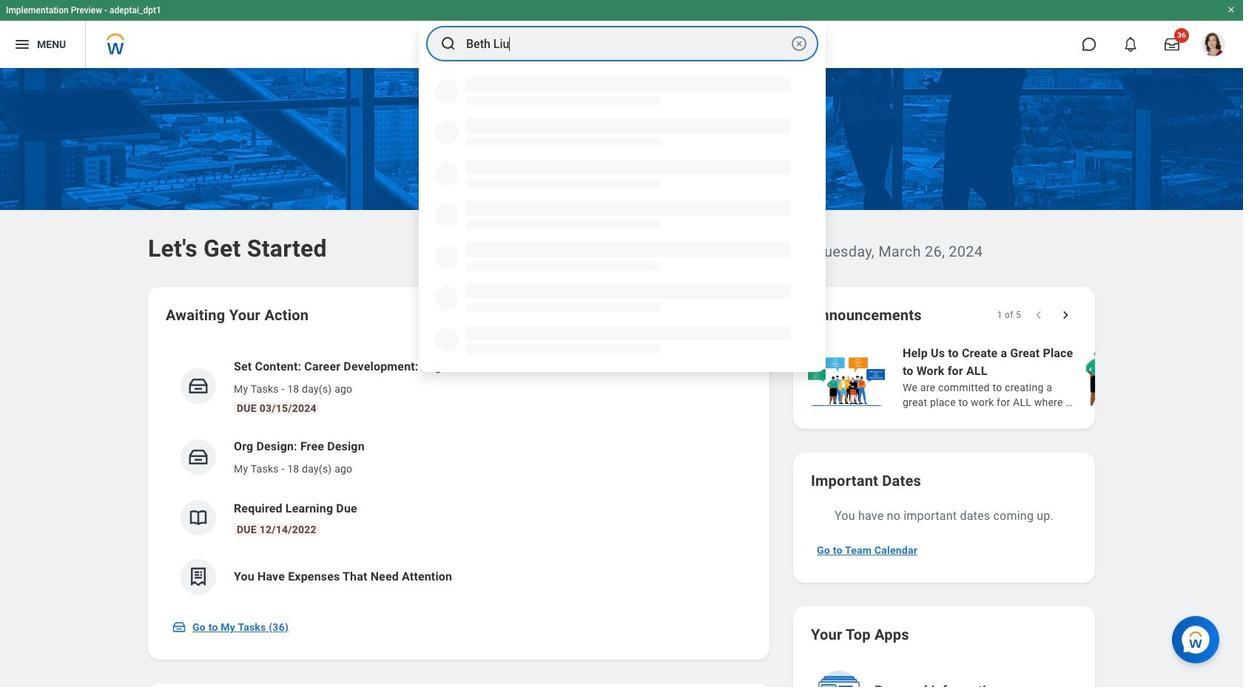 Task type: vqa. For each thing, say whether or not it's contained in the screenshot.
main content
yes



Task type: describe. For each thing, give the bounding box(es) containing it.
Search Workday  search field
[[466, 27, 787, 60]]

dashboard expenses image
[[187, 566, 209, 588]]

close environment banner image
[[1227, 5, 1236, 14]]

justify image
[[13, 36, 31, 53]]

chevron right small image
[[1058, 308, 1073, 323]]

notifications large image
[[1123, 37, 1138, 52]]



Task type: locate. For each thing, give the bounding box(es) containing it.
1 horizontal spatial list
[[805, 343, 1243, 411]]

1 vertical spatial inbox image
[[187, 446, 209, 468]]

0 vertical spatial inbox image
[[187, 375, 209, 397]]

inbox image
[[187, 375, 209, 397], [187, 446, 209, 468], [172, 620, 186, 635]]

2 vertical spatial inbox image
[[172, 620, 186, 635]]

status
[[997, 309, 1021, 321]]

list
[[805, 343, 1243, 411], [166, 346, 752, 607]]

banner
[[0, 0, 1243, 68]]

profile logan mcneil image
[[1202, 33, 1225, 59]]

x circle image
[[790, 35, 808, 53]]

book open image
[[187, 507, 209, 529]]

inbox large image
[[1165, 37, 1180, 52]]

main content
[[0, 68, 1243, 687]]

chevron left small image
[[1032, 308, 1046, 323]]

search image
[[440, 35, 457, 53]]

None search field
[[419, 21, 826, 372]]

0 horizontal spatial list
[[166, 346, 752, 607]]



